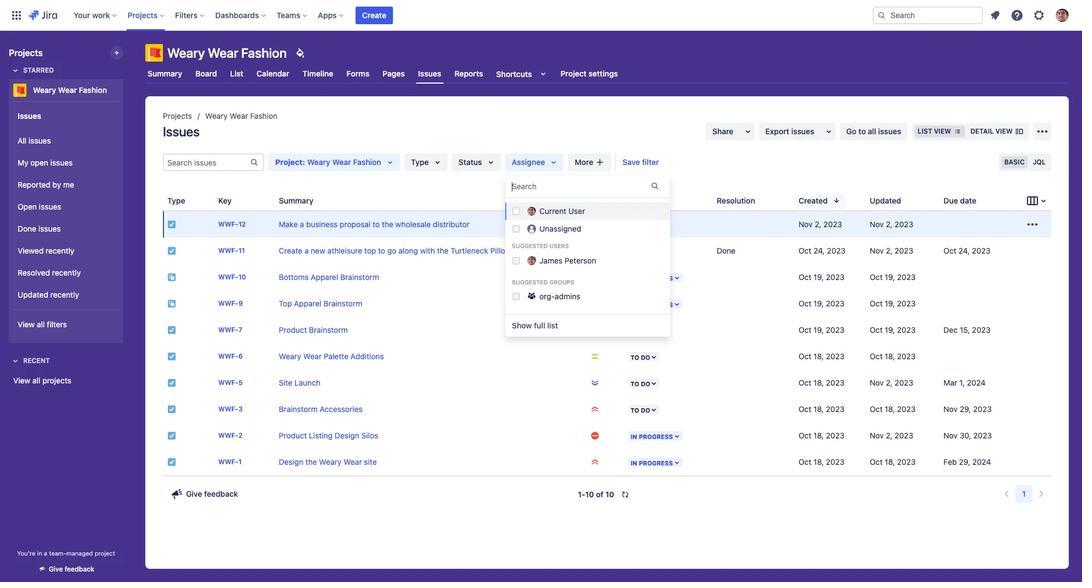 Task type: locate. For each thing, give the bounding box(es) containing it.
29, for feb
[[960, 458, 971, 467]]

weary
[[167, 45, 205, 61], [33, 85, 56, 95], [205, 111, 228, 121], [307, 158, 331, 167], [279, 352, 301, 361], [319, 458, 342, 467]]

export issues
[[766, 127, 815, 136]]

7 row from the top
[[163, 370, 1052, 397]]

suggested up james
[[512, 243, 548, 250]]

give for give feedback button to the right
[[186, 490, 202, 499]]

oct 24, 2023 down 'created' button
[[799, 246, 846, 256]]

my open issues
[[18, 158, 73, 167]]

summary up make
[[279, 196, 314, 205]]

2, for nov 30, 2023
[[887, 431, 893, 441]]

row containing brainstorm accessories
[[163, 397, 1052, 423]]

0 horizontal spatial oct 24, 2023
[[799, 246, 846, 256]]

2, for mar 1, 2024
[[887, 378, 893, 388]]

projects right work
[[128, 10, 158, 20]]

1 horizontal spatial design
[[335, 431, 360, 441]]

24, down due date button
[[959, 246, 971, 256]]

1 vertical spatial design
[[279, 458, 304, 467]]

2024 right 1,
[[968, 378, 986, 388]]

wwf- up wwf-2 link
[[218, 406, 239, 414]]

0 horizontal spatial give
[[49, 566, 63, 574]]

brainstorm
[[341, 273, 379, 282], [324, 299, 363, 308], [309, 326, 348, 335], [279, 405, 318, 414]]

a right in
[[44, 550, 47, 557]]

0 horizontal spatial give feedback button
[[31, 561, 101, 579]]

sort in ascending order image inside summary button
[[318, 196, 327, 205]]

0 vertical spatial highest image
[[591, 405, 600, 414]]

6 wwf- from the top
[[218, 353, 239, 361]]

banner
[[0, 0, 1083, 31]]

0 vertical spatial the
[[382, 220, 394, 229]]

wwf- down wwf-9
[[218, 326, 239, 335]]

create a new athleisure top to go along with the turtleneck pillow sweater
[[279, 246, 542, 256]]

7 wwf- from the top
[[218, 379, 239, 387]]

0 horizontal spatial give feedback
[[49, 566, 94, 574]]

1 horizontal spatial 24,
[[959, 246, 971, 256]]

sorted in descending order image
[[833, 196, 841, 205]]

3 wwf- from the top
[[218, 273, 239, 282]]

0 vertical spatial suggested
[[512, 243, 548, 250]]

updated for updated recently
[[18, 290, 48, 299]]

0 vertical spatial weary wear fashion link
[[9, 79, 119, 101]]

banner containing your work
[[0, 0, 1083, 31]]

view right detail
[[996, 127, 1013, 135]]

3 drag column image from the left
[[940, 194, 953, 207]]

0 horizontal spatial 24,
[[814, 246, 825, 256]]

drag column image inside key 'button'
[[214, 194, 227, 207]]

key
[[218, 196, 232, 205]]

my open issues link
[[13, 152, 119, 174]]

row containing product brainstorm
[[163, 317, 1052, 344]]

tab list
[[139, 64, 1076, 84]]

status inside button
[[629, 196, 652, 205]]

9 row from the top
[[163, 423, 1052, 449]]

2 wwf- from the top
[[218, 247, 239, 255]]

settings image
[[1033, 9, 1047, 22]]

1
[[239, 459, 242, 467], [1023, 490, 1027, 499]]

row containing product listing design silos
[[163, 423, 1052, 449]]

apparel right top
[[294, 299, 322, 308]]

type
[[411, 158, 429, 167], [167, 196, 185, 205]]

1 vertical spatial projects
[[9, 48, 43, 58]]

drag column image
[[214, 194, 227, 207], [713, 194, 726, 207], [940, 194, 953, 207]]

filter
[[643, 158, 660, 167]]

1 vertical spatial list
[[918, 127, 933, 135]]

design left silos
[[335, 431, 360, 441]]

apparel up top apparel brainstorm link
[[311, 273, 338, 282]]

2023
[[824, 220, 843, 229], [895, 220, 914, 229], [828, 246, 846, 256], [895, 246, 914, 256], [973, 246, 991, 256], [826, 273, 845, 282], [898, 273, 916, 282], [826, 299, 845, 308], [898, 299, 916, 308], [826, 326, 845, 335], [898, 326, 916, 335], [973, 326, 991, 335], [827, 352, 845, 361], [898, 352, 916, 361], [827, 378, 845, 388], [895, 378, 914, 388], [827, 405, 845, 414], [898, 405, 916, 414], [974, 405, 993, 414], [827, 431, 845, 441], [895, 431, 914, 441], [974, 431, 993, 441], [827, 458, 845, 467], [898, 458, 916, 467]]

weary wear fashion up list link on the left top
[[167, 45, 287, 61]]

type button
[[405, 154, 448, 171]]

weary right the projects link
[[205, 111, 228, 121]]

wwf-9
[[218, 300, 243, 308]]

0 vertical spatial type
[[411, 158, 429, 167]]

0 vertical spatial recently
[[46, 246, 74, 255]]

give feedback button down you're in a team-managed project
[[31, 561, 101, 579]]

1 task image from the top
[[167, 220, 176, 229]]

0 vertical spatial apparel
[[311, 273, 338, 282]]

4 row from the top
[[163, 291, 1052, 317]]

view all filters link
[[13, 314, 119, 336]]

2 drag column image from the left
[[713, 194, 726, 207]]

pillow
[[491, 246, 511, 256]]

status
[[459, 158, 482, 167], [629, 196, 652, 205]]

updated right sorted in descending order icon
[[870, 196, 902, 205]]

drag column image left 'date'
[[940, 194, 953, 207]]

tab list containing issues
[[139, 64, 1076, 84]]

projects inside popup button
[[128, 10, 158, 20]]

1 vertical spatial 2024
[[973, 458, 992, 467]]

0 horizontal spatial view
[[935, 127, 952, 135]]

issues right pages
[[418, 69, 442, 78]]

drag column image inside type button
[[163, 194, 176, 207]]

0 vertical spatial design
[[335, 431, 360, 441]]

save
[[623, 158, 641, 167]]

0 horizontal spatial 10
[[239, 273, 246, 282]]

list for list
[[230, 69, 244, 78]]

done down resolution
[[717, 246, 736, 256]]

view all projects
[[13, 376, 71, 386]]

group containing issues
[[13, 101, 119, 343]]

1 vertical spatial type
[[167, 196, 185, 205]]

0 horizontal spatial a
[[44, 550, 47, 557]]

1 vertical spatial product
[[279, 431, 307, 441]]

task image
[[167, 220, 176, 229], [167, 326, 176, 335], [167, 353, 176, 361], [167, 379, 176, 388], [167, 432, 176, 441], [167, 458, 176, 467]]

3
[[239, 406, 243, 414]]

product brainstorm
[[279, 326, 348, 335]]

collapse recent projects image
[[9, 355, 22, 368]]

appswitcher icon image
[[10, 9, 23, 22]]

product left listing
[[279, 431, 307, 441]]

top
[[365, 246, 376, 256]]

issues inside button
[[792, 127, 815, 136]]

timeline link
[[301, 64, 336, 84]]

1 24, from the left
[[814, 246, 825, 256]]

weary down product listing design silos link on the left of the page
[[319, 458, 342, 467]]

wear right the :
[[333, 158, 351, 167]]

0 vertical spatial updated
[[870, 196, 902, 205]]

summary left board
[[148, 69, 182, 78]]

settings
[[589, 69, 618, 78]]

all left filters
[[37, 320, 45, 329]]

8 row from the top
[[163, 397, 1052, 423]]

feedback down wwf-1 link
[[204, 490, 238, 499]]

1 product from the top
[[279, 326, 307, 335]]

users
[[550, 243, 569, 250]]

all down the recent
[[32, 376, 40, 386]]

a
[[300, 220, 304, 229], [305, 246, 309, 256], [44, 550, 47, 557]]

1 highest image from the top
[[591, 405, 600, 414]]

row containing site launch
[[163, 370, 1052, 397]]

wwf- up wwf-1 link
[[218, 432, 239, 440]]

0 vertical spatial weary wear fashion
[[167, 45, 287, 61]]

open
[[30, 158, 48, 167]]

0 vertical spatial summary
[[148, 69, 182, 78]]

task image for product listing design silos
[[167, 432, 176, 441]]

nov 2, 2023 for mar 1, 2024
[[870, 378, 914, 388]]

0 vertical spatial all
[[869, 127, 877, 136]]

8 wwf- from the top
[[218, 406, 239, 414]]

work
[[92, 10, 110, 20]]

import and bulk change issues image
[[1037, 125, 1050, 138]]

wwf-2
[[218, 432, 243, 440]]

1 view from the left
[[935, 127, 952, 135]]

1 vertical spatial 1
[[1023, 490, 1027, 499]]

project up summary button
[[275, 158, 303, 167]]

sub task image
[[167, 300, 176, 308]]

issues for all issues
[[29, 136, 51, 145]]

1 horizontal spatial 10
[[586, 490, 594, 500]]

remove from starred image
[[120, 84, 133, 97]]

give feedback for give feedback button to the right
[[186, 490, 238, 499]]

1 oct 24, 2023 from the left
[[799, 246, 846, 256]]

0 horizontal spatial project
[[275, 158, 303, 167]]

highest image for brainstorm accessories
[[591, 405, 600, 414]]

6 task image from the top
[[167, 458, 176, 467]]

wwf- up wwf-9
[[218, 273, 239, 282]]

weary wear fashion link down list link on the left top
[[205, 110, 278, 123]]

all right 'go'
[[869, 127, 877, 136]]

group
[[13, 101, 119, 343], [13, 127, 119, 310]]

5 task image from the top
[[167, 432, 176, 441]]

project settings link
[[559, 64, 621, 84]]

1 suggested from the top
[[512, 243, 548, 250]]

create for create
[[362, 10, 387, 20]]

done for done
[[717, 246, 736, 256]]

view for detail view
[[996, 127, 1013, 135]]

wwf- down wwf-12
[[218, 247, 239, 255]]

a right make
[[300, 220, 304, 229]]

type inside button
[[167, 196, 185, 205]]

highest image down the "medium high" image
[[591, 458, 600, 467]]

2 group from the top
[[13, 127, 119, 310]]

row containing bottoms apparel brainstorm
[[163, 264, 1052, 291]]

row containing create a new athleisure top to go along with the turtleneck pillow sweater
[[163, 238, 1052, 264]]

reported
[[18, 180, 50, 189]]

0 vertical spatial give
[[186, 490, 202, 499]]

1 sort in ascending order image from the left
[[318, 196, 327, 205]]

wwf-3 link
[[218, 406, 243, 414]]

task image for make a business proposal to the wholesale distributor
[[167, 220, 176, 229]]

go to all issues link
[[840, 123, 908, 140]]

wear up list link on the left top
[[208, 45, 238, 61]]

0 horizontal spatial design
[[279, 458, 304, 467]]

29, up 30,
[[960, 405, 972, 414]]

give feedback button down wwf-1 link
[[164, 486, 245, 503]]

2 vertical spatial to
[[378, 246, 386, 256]]

1 vertical spatial create
[[279, 246, 303, 256]]

row containing top apparel brainstorm
[[163, 291, 1052, 317]]

suggested groups
[[512, 279, 575, 286]]

nov 30, 2023
[[944, 431, 993, 441]]

list right board
[[230, 69, 244, 78]]

1 vertical spatial view
[[13, 376, 30, 386]]

2 task image from the top
[[167, 326, 176, 335]]

wwf- up wwf-3 link
[[218, 379, 239, 387]]

3 row from the top
[[163, 264, 1052, 291]]

0 vertical spatial list
[[230, 69, 244, 78]]

suggested up group icon
[[512, 279, 548, 286]]

recently inside viewed recently link
[[46, 246, 74, 255]]

1 horizontal spatial type
[[411, 158, 429, 167]]

sort in ascending order image for updated
[[906, 196, 915, 205]]

created
[[799, 196, 828, 205]]

1 horizontal spatial project
[[561, 69, 587, 78]]

1 horizontal spatial done
[[717, 246, 736, 256]]

wwf- for design the weary wear site
[[218, 459, 239, 467]]

:
[[303, 158, 305, 167]]

0 vertical spatial issues
[[418, 69, 442, 78]]

highest image down lowest image
[[591, 405, 600, 414]]

drag column image up make
[[275, 194, 288, 207]]

primary element
[[7, 0, 874, 31]]

1 horizontal spatial give feedback button
[[164, 486, 245, 503]]

date
[[961, 196, 977, 205]]

2 vertical spatial projects
[[163, 111, 192, 121]]

2 oct 24, 2023 from the left
[[944, 246, 991, 256]]

3 drag column image from the left
[[795, 194, 808, 207]]

2 view from the left
[[996, 127, 1013, 135]]

0 vertical spatial 2024
[[968, 378, 986, 388]]

wwf-1
[[218, 459, 242, 467]]

issues down the projects link
[[163, 124, 200, 139]]

highest image
[[591, 405, 600, 414], [591, 458, 600, 467]]

1 vertical spatial suggested
[[512, 279, 548, 286]]

1 horizontal spatial drag column image
[[713, 194, 726, 207]]

drag column image inside 'created' button
[[795, 194, 808, 207]]

status button
[[624, 193, 670, 208]]

product listing design silos
[[279, 431, 379, 441]]

0 vertical spatial 1
[[239, 459, 242, 467]]

palette
[[324, 352, 349, 361]]

1 vertical spatial project
[[275, 158, 303, 167]]

projects down summary link
[[163, 111, 192, 121]]

drag column image right sorted in descending order icon
[[866, 194, 879, 207]]

0 vertical spatial to
[[859, 127, 867, 136]]

2 task image from the top
[[167, 405, 176, 414]]

wwf- for brainstorm accessories
[[218, 406, 239, 414]]

nov 2, 2023 for nov 30, 2023
[[870, 431, 914, 441]]

0 vertical spatial a
[[300, 220, 304, 229]]

5 row from the top
[[163, 317, 1052, 344]]

0 vertical spatial product
[[279, 326, 307, 335]]

projects for the projects link
[[163, 111, 192, 121]]

wwf-5
[[218, 379, 243, 387]]

updated down 'resolved'
[[18, 290, 48, 299]]

wwf- for product listing design silos
[[218, 432, 239, 440]]

0 vertical spatial give feedback
[[186, 490, 238, 499]]

all for projects
[[32, 376, 40, 386]]

1 drag column image from the left
[[163, 194, 176, 207]]

1 horizontal spatial list
[[918, 127, 933, 135]]

2, for nov 2, 2023
[[815, 220, 822, 229]]

recently inside "updated recently" link
[[50, 290, 79, 299]]

create right apps dropdown button
[[362, 10, 387, 20]]

medium high image
[[591, 432, 600, 441]]

18,
[[814, 352, 824, 361], [885, 352, 896, 361], [814, 378, 824, 388], [814, 405, 824, 414], [885, 405, 896, 414], [814, 431, 824, 441], [814, 458, 824, 467], [885, 458, 896, 467]]

0 vertical spatial 29,
[[960, 405, 972, 414]]

10 wwf- from the top
[[218, 459, 239, 467]]

2 vertical spatial all
[[32, 376, 40, 386]]

dashboards
[[215, 10, 259, 20]]

29,
[[960, 405, 972, 414], [960, 458, 971, 467]]

0 horizontal spatial summary
[[148, 69, 182, 78]]

done for done issues
[[18, 224, 36, 233]]

create down make
[[279, 246, 303, 256]]

6 row from the top
[[163, 344, 1052, 370]]

task image for weary wear palette additions
[[167, 353, 176, 361]]

1 vertical spatial highest image
[[591, 458, 600, 467]]

wwf- for site launch
[[218, 379, 239, 387]]

1 vertical spatial task image
[[167, 405, 176, 414]]

drag column image down search issues text box
[[163, 194, 176, 207]]

task image
[[167, 247, 176, 256], [167, 405, 176, 414]]

give feedback for give feedback button to the bottom
[[49, 566, 94, 574]]

group containing all issues
[[13, 127, 119, 310]]

0 horizontal spatial drag column image
[[214, 194, 227, 207]]

view
[[935, 127, 952, 135], [996, 127, 1013, 135]]

2 product from the top
[[279, 431, 307, 441]]

1 horizontal spatial give feedback
[[186, 490, 238, 499]]

10 down 11
[[239, 273, 246, 282]]

done down open
[[18, 224, 36, 233]]

wwf- for create a new athleisure top to go along with the turtleneck pillow sweater
[[218, 247, 239, 255]]

notifications image
[[989, 9, 1002, 22]]

1 vertical spatial give feedback
[[49, 566, 94, 574]]

1 vertical spatial summary
[[279, 196, 314, 205]]

2 sort in ascending order image from the left
[[906, 196, 915, 205]]

1 vertical spatial a
[[305, 246, 309, 256]]

share button
[[706, 123, 755, 140]]

the right the with
[[437, 246, 449, 256]]

1 vertical spatial issues
[[18, 111, 41, 120]]

forms link
[[345, 64, 372, 84]]

apparel for bottoms
[[311, 273, 338, 282]]

3 task image from the top
[[167, 353, 176, 361]]

5
[[239, 379, 243, 387]]

2 drag column image from the left
[[275, 194, 288, 207]]

1 horizontal spatial updated
[[870, 196, 902, 205]]

1 vertical spatial all
[[37, 320, 45, 329]]

sort in ascending order image left due on the top right of page
[[906, 196, 915, 205]]

to right 'go'
[[859, 127, 867, 136]]

view left detail
[[935, 127, 952, 135]]

1 inside the issues element
[[239, 459, 242, 467]]

wwf-6 link
[[218, 353, 243, 361]]

view for view all projects
[[13, 376, 30, 386]]

show full list button
[[506, 317, 565, 335]]

9 wwf- from the top
[[218, 432, 239, 440]]

9
[[239, 300, 243, 308]]

view down collapse recent projects image at bottom
[[13, 376, 30, 386]]

help image
[[1011, 9, 1025, 22]]

4 drag column image from the left
[[866, 194, 879, 207]]

highest image for design the weary wear site
[[591, 458, 600, 467]]

drag column image
[[163, 194, 176, 207], [275, 194, 288, 207], [795, 194, 808, 207], [866, 194, 879, 207]]

wwf- for product brainstorm
[[218, 326, 239, 335]]

project left settings
[[561, 69, 587, 78]]

2 horizontal spatial 10
[[606, 490, 615, 500]]

1 task image from the top
[[167, 247, 176, 256]]

give feedback down wwf-1 link
[[186, 490, 238, 499]]

issues for export issues
[[792, 127, 815, 136]]

product listing design silos link
[[279, 431, 379, 441]]

top
[[279, 299, 292, 308]]

0 horizontal spatial updated
[[18, 290, 48, 299]]

list right go to all issues
[[918, 127, 933, 135]]

done inside row
[[717, 246, 736, 256]]

0 vertical spatial task image
[[167, 247, 176, 256]]

1 vertical spatial give
[[49, 566, 63, 574]]

1 vertical spatial weary wear fashion
[[33, 85, 107, 95]]

updated inside button
[[870, 196, 902, 205]]

sort in ascending order image up "business"
[[318, 196, 327, 205]]

recently down resolved recently link at the left of the page
[[50, 290, 79, 299]]

wwf- down wwf-7 "link"
[[218, 353, 239, 361]]

1-10 of 10
[[578, 490, 615, 500]]

15,
[[960, 326, 971, 335]]

pages
[[383, 69, 405, 78]]

1 horizontal spatial 1
[[1023, 490, 1027, 499]]

0 horizontal spatial list
[[230, 69, 244, 78]]

10 right of
[[606, 490, 615, 500]]

open share dialog image
[[742, 125, 755, 138]]

0 vertical spatial create
[[362, 10, 387, 20]]

a for create
[[305, 246, 309, 256]]

all issues link
[[13, 130, 119, 152]]

summary button
[[275, 193, 331, 208]]

1 inside button
[[1023, 490, 1027, 499]]

1 horizontal spatial feedback
[[204, 490, 238, 499]]

updated button
[[866, 193, 919, 208]]

24, down 'created' button
[[814, 246, 825, 256]]

project inside tab list
[[561, 69, 587, 78]]

design down product listing design silos
[[279, 458, 304, 467]]

1 horizontal spatial oct 24, 2023
[[944, 246, 991, 256]]

create
[[362, 10, 387, 20], [279, 246, 303, 256]]

weary down starred
[[33, 85, 56, 95]]

view left filters
[[18, 320, 35, 329]]

wwf-7
[[218, 326, 242, 335]]

product down top
[[279, 326, 307, 335]]

org-admins
[[540, 292, 581, 301]]

project for project settings
[[561, 69, 587, 78]]

2024 down "nov 30, 2023" at the bottom right
[[973, 458, 992, 467]]

task image for create
[[167, 247, 176, 256]]

silos
[[362, 431, 379, 441]]

wwf- down key 'button' at the top left of the page
[[218, 221, 239, 229]]

wwf- down 'wwf-2'
[[218, 459, 239, 467]]

create project image
[[112, 48, 121, 57]]

wwf-10
[[218, 273, 246, 282]]

suggested for james
[[512, 243, 548, 250]]

oct
[[799, 246, 812, 256], [944, 246, 957, 256], [799, 273, 812, 282], [870, 273, 883, 282], [799, 299, 812, 308], [870, 299, 883, 308], [799, 326, 812, 335], [870, 326, 883, 335], [799, 352, 812, 361], [870, 352, 883, 361], [799, 378, 812, 388], [799, 405, 812, 414], [870, 405, 883, 414], [799, 431, 812, 441], [799, 458, 812, 467], [870, 458, 883, 467]]

nov 29, 2023
[[944, 405, 993, 414]]

weary wear fashion down list link on the left top
[[205, 111, 278, 121]]

drag column image for created
[[795, 194, 808, 207]]

give feedback down you're in a team-managed project
[[49, 566, 94, 574]]

1 horizontal spatial sort in ascending order image
[[906, 196, 915, 205]]

recently for viewed recently
[[46, 246, 74, 255]]

29, for nov
[[960, 405, 972, 414]]

10 inside row
[[239, 273, 246, 282]]

brainstorm down site launch
[[279, 405, 318, 414]]

1 horizontal spatial summary
[[279, 196, 314, 205]]

2 24, from the left
[[959, 246, 971, 256]]

sort in ascending order image inside updated button
[[906, 196, 915, 205]]

1 drag column image from the left
[[214, 194, 227, 207]]

to right proposal
[[373, 220, 380, 229]]

list inside list link
[[230, 69, 244, 78]]

2 vertical spatial weary wear fashion
[[205, 111, 278, 121]]

5 wwf- from the top
[[218, 326, 239, 335]]

your
[[74, 10, 90, 20]]

create inside row
[[279, 246, 303, 256]]

0 vertical spatial status
[[459, 158, 482, 167]]

design the weary wear site
[[279, 458, 377, 467]]

1 wwf- from the top
[[218, 221, 239, 229]]

create inside button
[[362, 10, 387, 20]]

filters
[[175, 10, 198, 20]]

list view
[[918, 127, 952, 135]]

product for product brainstorm
[[279, 326, 307, 335]]

drag column image up the wwf-12 link
[[214, 194, 227, 207]]

feedback down managed
[[65, 566, 94, 574]]

status inside dropdown button
[[459, 158, 482, 167]]

brainstorm down top at left top
[[341, 273, 379, 282]]

go
[[847, 127, 857, 136]]

drag column image inside due date button
[[940, 194, 953, 207]]

you're
[[17, 550, 35, 557]]

29, right the feb
[[960, 458, 971, 467]]

4 task image from the top
[[167, 379, 176, 388]]

share
[[713, 127, 734, 136]]

2 highest image from the top
[[591, 458, 600, 467]]

a left new
[[305, 246, 309, 256]]

2 horizontal spatial a
[[305, 246, 309, 256]]

issues down reported by me
[[39, 202, 61, 211]]

board icon image
[[1027, 194, 1040, 208]]

1 horizontal spatial status
[[629, 196, 652, 205]]

product for product listing design silos
[[279, 431, 307, 441]]

drag column image left sorted in descending order icon
[[795, 194, 808, 207]]

jira image
[[29, 9, 57, 22], [29, 9, 57, 22]]

1 horizontal spatial view
[[996, 127, 1013, 135]]

me
[[63, 180, 74, 189]]

4 wwf- from the top
[[218, 300, 239, 308]]

Search issues text field
[[164, 155, 250, 170]]

oct 19, 2023
[[799, 273, 845, 282], [870, 273, 916, 282], [799, 299, 845, 308], [870, 299, 916, 308], [799, 326, 845, 335], [870, 326, 916, 335]]

status button
[[452, 154, 501, 171]]

1 vertical spatial weary wear fashion link
[[205, 110, 278, 123]]

weary wear fashion link down starred
[[9, 79, 119, 101]]

row
[[163, 212, 1052, 238], [163, 238, 1052, 264], [163, 264, 1052, 291], [163, 291, 1052, 317], [163, 317, 1052, 344], [163, 344, 1052, 370], [163, 370, 1052, 397], [163, 397, 1052, 423], [163, 423, 1052, 449], [163, 449, 1052, 476]]

viewed recently link
[[13, 240, 119, 262]]

to left go
[[378, 246, 386, 256]]

medium image
[[591, 353, 600, 361]]

2 row from the top
[[163, 238, 1052, 264]]

projects button
[[124, 6, 169, 24]]

1 vertical spatial 29,
[[960, 458, 971, 467]]

issues up all issues
[[18, 111, 41, 120]]

0 vertical spatial project
[[561, 69, 587, 78]]

2 horizontal spatial projects
[[163, 111, 192, 121]]

1 group from the top
[[13, 101, 119, 343]]

refresh image
[[621, 491, 630, 500]]

sort in ascending order image
[[318, 196, 327, 205], [906, 196, 915, 205]]

None text field
[[512, 181, 514, 192]]

projects up collapse starred projects icon
[[9, 48, 43, 58]]

basic
[[1005, 158, 1025, 166]]

1 horizontal spatial the
[[382, 220, 394, 229]]

recently
[[46, 246, 74, 255], [52, 268, 81, 277], [50, 290, 79, 299]]

oct 24, 2023
[[799, 246, 846, 256], [944, 246, 991, 256]]

0 horizontal spatial feedback
[[65, 566, 94, 574]]

drag column image for type
[[163, 194, 176, 207]]

the left wholesale at the top left
[[382, 220, 394, 229]]

brainstorm up weary wear palette additions 'link'
[[309, 326, 348, 335]]

1 horizontal spatial give
[[186, 490, 202, 499]]

feedback for give feedback button to the right
[[204, 490, 238, 499]]

drag column image for key
[[214, 194, 227, 207]]

issues right export
[[792, 127, 815, 136]]

wwf- for top apparel brainstorm
[[218, 300, 239, 308]]

1 vertical spatial apparel
[[294, 299, 322, 308]]

issues inside 'link'
[[29, 136, 51, 145]]

pages link
[[381, 64, 407, 84]]

10 row from the top
[[163, 449, 1052, 476]]

1 vertical spatial status
[[629, 196, 652, 205]]

1 row from the top
[[163, 212, 1052, 238]]

0 vertical spatial give feedback button
[[164, 486, 245, 503]]

assignee
[[512, 158, 545, 167]]

projects for projects popup button
[[128, 10, 158, 20]]

2 suggested from the top
[[512, 279, 548, 286]]

drag column image left sort in ascending order icon
[[713, 194, 726, 207]]

recently inside resolved recently link
[[52, 268, 81, 277]]

1 vertical spatial feedback
[[65, 566, 94, 574]]

task image for brainstorm
[[167, 405, 176, 414]]

recently down viewed recently link
[[52, 268, 81, 277]]



Task type: vqa. For each thing, say whether or not it's contained in the screenshot.


Task type: describe. For each thing, give the bounding box(es) containing it.
summary inside summary button
[[279, 196, 314, 205]]

view for list view
[[935, 127, 952, 135]]

teams button
[[274, 6, 312, 24]]

type inside dropdown button
[[411, 158, 429, 167]]

user
[[569, 207, 586, 216]]

1 horizontal spatial weary wear fashion link
[[205, 110, 278, 123]]

team-
[[49, 550, 66, 557]]

search
[[512, 182, 537, 191]]

recent
[[23, 357, 50, 365]]

lowest image
[[591, 379, 600, 388]]

your work button
[[70, 6, 121, 24]]

dec 15, 2023
[[944, 326, 991, 335]]

updated for updated
[[870, 196, 902, 205]]

updated recently
[[18, 290, 79, 299]]

sub task image
[[167, 273, 176, 282]]

sort in ascending order image for summary
[[318, 196, 327, 205]]

nov 2, 2023 for nov 2, 2023
[[799, 220, 843, 229]]

10 for 1-
[[586, 490, 594, 500]]

30,
[[960, 431, 972, 441]]

shortcuts
[[497, 69, 532, 78]]

2024 for mar 1, 2024
[[968, 378, 986, 388]]

drag column image for updated
[[866, 194, 879, 207]]

wwf-7 link
[[218, 326, 242, 335]]

collapse starred projects image
[[9, 64, 22, 77]]

apparel for top
[[294, 299, 322, 308]]

create for create a new athleisure top to go along with the turtleneck pillow sweater
[[279, 246, 303, 256]]

issues for done issues
[[38, 224, 61, 233]]

weary wear palette additions link
[[279, 352, 384, 361]]

wear left site in the bottom left of the page
[[344, 458, 362, 467]]

row containing design the weary wear site
[[163, 449, 1052, 476]]

brainstorm accessories link
[[279, 405, 363, 414]]

2 vertical spatial a
[[44, 550, 47, 557]]

your profile and settings image
[[1056, 9, 1070, 22]]

apps
[[318, 10, 337, 20]]

view all projects link
[[9, 371, 123, 391]]

2 horizontal spatial the
[[437, 246, 449, 256]]

low image
[[591, 220, 600, 229]]

admins
[[555, 292, 581, 301]]

filters button
[[172, 6, 209, 24]]

recently for resolved recently
[[52, 268, 81, 277]]

give for give feedback button to the bottom
[[49, 566, 63, 574]]

sweater
[[513, 246, 542, 256]]

task image for site launch
[[167, 379, 176, 388]]

save filter button
[[616, 154, 666, 171]]

weary up site
[[279, 352, 301, 361]]

bottoms apparel brainstorm
[[279, 273, 379, 282]]

athleisure
[[328, 246, 362, 256]]

starred
[[23, 66, 54, 74]]

wear up all issues 'link'
[[58, 85, 77, 95]]

11
[[239, 247, 245, 255]]

row containing weary wear palette additions
[[163, 344, 1052, 370]]

project for project : weary wear fashion
[[275, 158, 303, 167]]

make
[[279, 220, 298, 229]]

wwf-11
[[218, 247, 245, 255]]

full
[[534, 321, 546, 331]]

all for filters
[[37, 320, 45, 329]]

open issues
[[18, 202, 61, 211]]

reports link
[[453, 64, 486, 84]]

a for make
[[300, 220, 304, 229]]

wwf-12 link
[[218, 221, 246, 229]]

task image for design the weary wear site
[[167, 458, 176, 467]]

weary right the :
[[307, 158, 331, 167]]

addicon image
[[596, 158, 605, 167]]

weary up board
[[167, 45, 205, 61]]

calendar link
[[255, 64, 292, 84]]

open issues link
[[13, 196, 119, 218]]

bottoms
[[279, 273, 309, 282]]

issue operations menu image
[[1027, 218, 1040, 231]]

Search field
[[874, 6, 984, 24]]

listing
[[309, 431, 333, 441]]

wwf-11 link
[[218, 247, 245, 255]]

search image
[[878, 11, 887, 20]]

viewed
[[18, 246, 44, 255]]

business
[[306, 220, 338, 229]]

go
[[388, 246, 397, 256]]

1 vertical spatial to
[[373, 220, 380, 229]]

more button
[[569, 154, 611, 171]]

in
[[37, 550, 42, 557]]

view for view all filters
[[18, 320, 35, 329]]

1 vertical spatial give feedback button
[[31, 561, 101, 579]]

task image for product brainstorm
[[167, 326, 176, 335]]

0 horizontal spatial issues
[[18, 111, 41, 120]]

wwf-6
[[218, 353, 243, 361]]

wwf-9 link
[[218, 300, 243, 308]]

turtleneck
[[451, 246, 489, 256]]

wwf- for bottoms apparel brainstorm
[[218, 273, 239, 282]]

issues right 'go'
[[879, 127, 902, 136]]

current
[[540, 207, 567, 216]]

issues down all issues 'link'
[[50, 158, 73, 167]]

forms
[[347, 69, 370, 78]]

2 vertical spatial the
[[306, 458, 317, 467]]

reported by me link
[[13, 174, 119, 196]]

due date button
[[940, 193, 995, 208]]

all issues
[[18, 136, 51, 145]]

wwf-3
[[218, 406, 243, 414]]

save filter
[[623, 158, 660, 167]]

status for status dropdown button
[[459, 158, 482, 167]]

resolved recently link
[[13, 262, 119, 284]]

status for status button
[[629, 196, 652, 205]]

reported by me
[[18, 180, 74, 189]]

wwf- for make a business proposal to the wholesale distributor
[[218, 221, 239, 229]]

suggested for org-
[[512, 279, 548, 286]]

summary inside summary link
[[148, 69, 182, 78]]

wwf- for weary wear palette additions
[[218, 353, 239, 361]]

all
[[18, 136, 26, 145]]

issues element
[[163, 191, 1052, 476]]

drag column image for resolution
[[713, 194, 726, 207]]

assignee button
[[506, 154, 564, 171]]

feb 29, 2024
[[944, 458, 992, 467]]

by
[[53, 180, 61, 189]]

product brainstorm link
[[279, 326, 348, 335]]

peterson
[[565, 256, 597, 265]]

list link
[[228, 64, 246, 84]]

created button
[[795, 193, 846, 208]]

resolved recently
[[18, 268, 81, 277]]

chevron down icon image
[[1038, 194, 1051, 208]]

launch
[[295, 378, 321, 388]]

go to all issues
[[847, 127, 902, 136]]

reports
[[455, 69, 483, 78]]

feedback for give feedback button to the bottom
[[65, 566, 94, 574]]

0 horizontal spatial projects
[[9, 48, 43, 58]]

list for list view
[[918, 127, 933, 135]]

group icon image
[[528, 292, 536, 301]]

row containing make a business proposal to the wholesale distributor
[[163, 212, 1052, 238]]

sort in ascending order image
[[760, 196, 769, 205]]

10 for wwf-
[[239, 273, 246, 282]]

site launch
[[279, 378, 321, 388]]

along
[[399, 246, 418, 256]]

top apparel brainstorm
[[279, 299, 363, 308]]

1 horizontal spatial issues
[[163, 124, 200, 139]]

your work
[[74, 10, 110, 20]]

org-
[[540, 292, 555, 301]]

unassigned
[[540, 224, 582, 234]]

2 horizontal spatial issues
[[418, 69, 442, 78]]

projects
[[42, 376, 71, 386]]

1,
[[960, 378, 966, 388]]

wear left palette
[[304, 352, 322, 361]]

list
[[548, 321, 558, 331]]

open export issues dropdown image
[[823, 125, 836, 138]]

drag column image for summary
[[275, 194, 288, 207]]

p
[[591, 196, 596, 205]]

brainstorm down bottoms apparel brainstorm 'link'
[[324, 299, 363, 308]]

wear down list link on the left top
[[230, 111, 248, 121]]

1 button
[[1016, 486, 1033, 503]]

p button
[[586, 193, 613, 208]]

shortcuts button
[[494, 64, 552, 84]]

make a business proposal to the wholesale distributor
[[279, 220, 470, 229]]

drag column image for due date
[[940, 194, 953, 207]]

with
[[420, 246, 435, 256]]

recently for updated recently
[[50, 290, 79, 299]]

show full list
[[512, 321, 558, 331]]

issues for open issues
[[39, 202, 61, 211]]

set background color image
[[294, 46, 307, 59]]

2024 for feb 29, 2024
[[973, 458, 992, 467]]

0 horizontal spatial weary wear fashion link
[[9, 79, 119, 101]]



